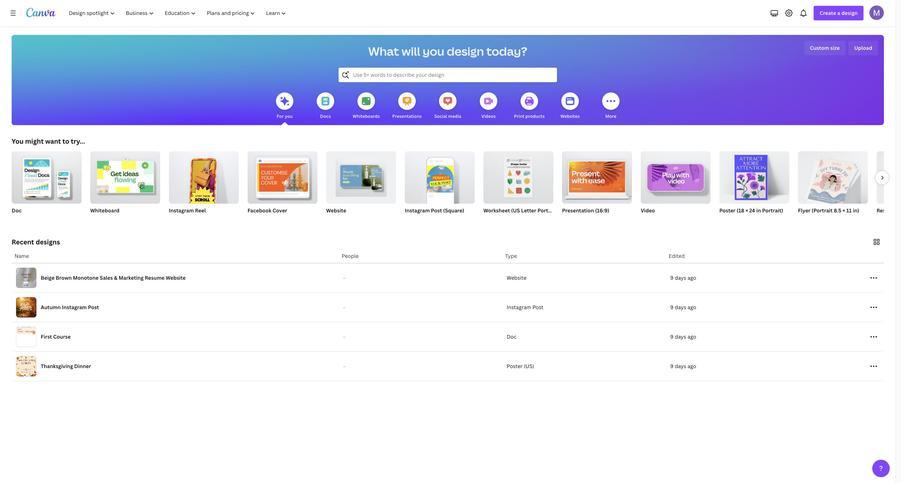 Task type: vqa. For each thing, say whether or not it's contained in the screenshot.
Tara Schultz's team image
no



Task type: describe. For each thing, give the bounding box(es) containing it.
(18
[[737, 207, 744, 214]]

flyer (portrait 8.5 × 11 in)
[[798, 207, 859, 214]]

presentation
[[562, 207, 594, 214]]

ago for website
[[688, 275, 696, 281]]

will
[[402, 43, 420, 59]]

autumn instagram post
[[41, 304, 99, 311]]

(us
[[511, 207, 520, 214]]

11 inside the resume 8.5 × 11 in
[[887, 217, 892, 223]]

social
[[434, 113, 447, 119]]

presentation (16:9)
[[562, 207, 609, 214]]

edited
[[669, 253, 685, 260]]

group for doc
[[12, 149, 82, 204]]

in)
[[853, 207, 859, 214]]

-- for instagram post
[[343, 306, 345, 309]]

9 days ago for doc
[[670, 333, 696, 340]]

group for facebook cover
[[248, 149, 317, 204]]

beige brown monotone sales & marketing resume website
[[41, 275, 186, 281]]

upload
[[854, 44, 872, 51]]

thanksgiving
[[41, 363, 73, 370]]

0 horizontal spatial website
[[166, 275, 186, 281]]

print
[[514, 113, 524, 119]]

group for worksheet (us letter portrait)
[[483, 149, 553, 204]]

create a design
[[820, 9, 858, 16]]

poster for poster (18 × 24 in portrait)
[[719, 207, 735, 214]]

instagram for instagram post (square)
[[405, 207, 430, 214]]

you might want to try...
[[12, 137, 85, 146]]

0 horizontal spatial post
[[88, 304, 99, 311]]

instagram for instagram reel
[[169, 207, 194, 214]]

worksheet (us letter portrait) group
[[483, 149, 558, 224]]

doc inside group
[[12, 207, 22, 214]]

portrait) inside worksheet (us letter portrait) group
[[538, 207, 558, 214]]

poster (18 × 24 in portrait)
[[719, 207, 783, 214]]

9 for website
[[670, 275, 674, 281]]

presentation (16:9) group
[[562, 149, 632, 224]]

try...
[[71, 137, 85, 146]]

in for 24
[[756, 207, 761, 214]]

to
[[62, 137, 69, 146]]

resume group
[[877, 151, 901, 224]]

whiteboards
[[353, 113, 380, 119]]

-- for poster (us)
[[343, 365, 345, 368]]

portrait) inside poster (18 × 24 in portrait) group
[[762, 207, 783, 214]]

whiteboards button
[[353, 87, 380, 125]]

presentations
[[392, 113, 422, 119]]

custom size button
[[804, 41, 846, 55]]

(us)
[[524, 363, 534, 370]]

design inside dropdown button
[[841, 9, 858, 16]]

print products button
[[514, 87, 545, 125]]

presentations button
[[392, 87, 422, 125]]

website group
[[326, 149, 396, 224]]

instagram reel
[[169, 207, 206, 214]]

group for flyer (portrait 8.5 × 11 in)
[[798, 149, 868, 206]]

facebook cover group
[[248, 149, 317, 224]]

resume inside the resume 8.5 × 11 in
[[877, 207, 896, 214]]

days for poster (us)
[[675, 363, 686, 370]]

letter
[[521, 207, 536, 214]]

today?
[[486, 43, 527, 59]]

2 horizontal spatial website
[[507, 275, 526, 281]]

group for whiteboard
[[90, 149, 160, 204]]

9 days ago for instagram post
[[670, 304, 696, 311]]

group for instagram post (square)
[[405, 149, 475, 204]]

8.5 inside the resume 8.5 × 11 in
[[877, 217, 883, 223]]

whiteboard
[[90, 207, 119, 214]]

group for video
[[641, 149, 711, 204]]

marketing
[[119, 275, 144, 281]]

for you
[[277, 113, 293, 119]]

designs
[[36, 238, 60, 246]]

top level navigation element
[[64, 6, 293, 20]]

facebook cover
[[248, 207, 287, 214]]

beige
[[41, 275, 55, 281]]

custom
[[810, 44, 829, 51]]

websites button
[[560, 87, 580, 125]]

poster (18 × 24 in portrait) group
[[719, 149, 789, 224]]

24
[[749, 207, 755, 214]]

recent
[[12, 238, 34, 246]]

you inside button
[[285, 113, 293, 119]]

&
[[114, 275, 117, 281]]

1 vertical spatial design
[[447, 43, 484, 59]]

name
[[15, 253, 29, 260]]

worksheet
[[483, 207, 510, 214]]

videos button
[[480, 87, 497, 125]]

dinner
[[74, 363, 91, 370]]

poster (us)
[[507, 363, 534, 370]]

Search search field
[[353, 68, 542, 82]]

reel
[[195, 207, 206, 214]]

social media
[[434, 113, 461, 119]]

(16:9)
[[595, 207, 609, 214]]

thanksgiving dinner
[[41, 363, 91, 370]]

video
[[641, 207, 655, 214]]

course
[[53, 333, 71, 340]]

what
[[368, 43, 399, 59]]

size
[[830, 44, 840, 51]]

instagram for instagram post
[[507, 304, 531, 311]]



Task type: locate. For each thing, give the bounding box(es) containing it.
1 horizontal spatial website
[[326, 207, 346, 214]]

ago for poster (us)
[[688, 363, 696, 370]]

1 horizontal spatial in
[[893, 217, 897, 223]]

1 -- from the top
[[343, 276, 345, 280]]

0 vertical spatial 11
[[846, 207, 852, 214]]

2 horizontal spatial post
[[532, 304, 543, 311]]

0 horizontal spatial doc
[[12, 207, 22, 214]]

want
[[45, 137, 61, 146]]

-
[[343, 276, 344, 280], [344, 276, 345, 280], [343, 306, 344, 309], [344, 306, 345, 309], [343, 335, 344, 339], [344, 335, 345, 339], [343, 365, 344, 368], [344, 365, 345, 368]]

1 horizontal spatial doc
[[507, 333, 517, 340]]

(portrait
[[812, 207, 833, 214]]

0 vertical spatial 8.5
[[834, 207, 841, 214]]

3 9 from the top
[[670, 333, 674, 340]]

0 vertical spatial resume
[[877, 207, 896, 214]]

in for 11
[[893, 217, 897, 223]]

doc group
[[12, 149, 82, 224]]

days
[[675, 275, 686, 281], [675, 304, 686, 311], [675, 333, 686, 340], [675, 363, 686, 370]]

8.5 × 11 in button
[[877, 216, 901, 224]]

1 horizontal spatial portrait)
[[762, 207, 783, 214]]

post for instagram post (square)
[[431, 207, 442, 214]]

3 days from the top
[[675, 333, 686, 340]]

type
[[505, 253, 517, 260]]

ago for doc
[[688, 333, 696, 340]]

0 horizontal spatial design
[[447, 43, 484, 59]]

whiteboard group
[[90, 149, 160, 224]]

1 vertical spatial 8.5
[[877, 217, 883, 223]]

1 horizontal spatial 11
[[887, 217, 892, 223]]

upload button
[[848, 41, 878, 55]]

sales
[[100, 275, 113, 281]]

2 portrait) from the left
[[762, 207, 783, 214]]

more button
[[602, 87, 620, 125]]

1 9 days ago from the top
[[670, 275, 696, 281]]

3 9 days ago from the top
[[670, 333, 696, 340]]

1 vertical spatial doc
[[507, 333, 517, 340]]

-- for website
[[343, 276, 345, 280]]

video group
[[641, 149, 711, 224]]

resume
[[877, 207, 896, 214], [145, 275, 164, 281]]

days for doc
[[675, 333, 686, 340]]

post for instagram post
[[532, 304, 543, 311]]

resume right marketing
[[145, 275, 164, 281]]

group for presentation (16:9)
[[562, 149, 632, 204]]

ago
[[688, 275, 696, 281], [688, 304, 696, 311], [688, 333, 696, 340], [688, 363, 696, 370]]

×
[[745, 207, 748, 214], [843, 207, 845, 214], [884, 217, 886, 223]]

0 horizontal spatial 11
[[846, 207, 852, 214]]

custom size
[[810, 44, 840, 51]]

2 ago from the top
[[688, 304, 696, 311]]

1 portrait) from the left
[[538, 207, 558, 214]]

2 9 from the top
[[670, 304, 674, 311]]

you right the "will"
[[423, 43, 444, 59]]

--
[[343, 276, 345, 280], [343, 306, 345, 309], [343, 335, 345, 339], [343, 365, 345, 368]]

days for instagram post
[[675, 304, 686, 311]]

docs
[[320, 113, 331, 119]]

docs button
[[317, 87, 334, 125]]

9 days ago
[[670, 275, 696, 281], [670, 304, 696, 311], [670, 333, 696, 340], [670, 363, 696, 370]]

4 days from the top
[[675, 363, 686, 370]]

3 -- from the top
[[343, 335, 345, 339]]

poster for poster (us)
[[507, 363, 523, 370]]

1 days from the top
[[675, 275, 686, 281]]

0 vertical spatial in
[[756, 207, 761, 214]]

group for instagram reel
[[169, 149, 239, 208]]

worksheet (us letter portrait)
[[483, 207, 558, 214]]

0 horizontal spatial resume
[[145, 275, 164, 281]]

0 horizontal spatial in
[[756, 207, 761, 214]]

in inside group
[[756, 207, 761, 214]]

8.5
[[834, 207, 841, 214], [877, 217, 883, 223]]

doc up recent
[[12, 207, 22, 214]]

you
[[12, 137, 24, 146]]

recent designs
[[12, 238, 60, 246]]

poster left (us)
[[507, 363, 523, 370]]

0 vertical spatial doc
[[12, 207, 22, 214]]

× for (18
[[745, 207, 748, 214]]

× inside the resume 8.5 × 11 in
[[884, 217, 886, 223]]

1 vertical spatial you
[[285, 113, 293, 119]]

for
[[277, 113, 284, 119]]

0 horizontal spatial poster
[[507, 363, 523, 370]]

× inside group
[[745, 207, 748, 214]]

portrait) right letter
[[538, 207, 558, 214]]

1 ago from the top
[[688, 275, 696, 281]]

9 days ago for poster (us)
[[670, 363, 696, 370]]

× for 8.5
[[884, 217, 886, 223]]

4 -- from the top
[[343, 365, 345, 368]]

print products
[[514, 113, 545, 119]]

1 horizontal spatial 8.5
[[877, 217, 883, 223]]

4 ago from the top
[[688, 363, 696, 370]]

you
[[423, 43, 444, 59], [285, 113, 293, 119]]

in inside the resume 8.5 × 11 in
[[893, 217, 897, 223]]

create
[[820, 9, 836, 16]]

0 vertical spatial you
[[423, 43, 444, 59]]

0 horizontal spatial portrait)
[[538, 207, 558, 214]]

instagram post (square) group
[[405, 149, 475, 224]]

9 days ago for website
[[670, 275, 696, 281]]

website
[[326, 207, 346, 214], [166, 275, 186, 281], [507, 275, 526, 281]]

0 horizontal spatial ×
[[745, 207, 748, 214]]

1 vertical spatial resume
[[145, 275, 164, 281]]

videos
[[481, 113, 496, 119]]

post
[[431, 207, 442, 214], [88, 304, 99, 311], [532, 304, 543, 311]]

maria williams image
[[869, 5, 884, 20]]

× inside group
[[843, 207, 845, 214]]

media
[[448, 113, 461, 119]]

0 horizontal spatial 8.5
[[834, 207, 841, 214]]

what will you design today?
[[368, 43, 527, 59]]

1 vertical spatial 11
[[887, 217, 892, 223]]

flyer
[[798, 207, 810, 214]]

instagram post
[[507, 304, 543, 311]]

11 inside group
[[846, 207, 852, 214]]

2 -- from the top
[[343, 306, 345, 309]]

for you button
[[276, 87, 293, 125]]

9 for poster (us)
[[670, 363, 674, 370]]

more
[[605, 113, 616, 119]]

portrait) right 24
[[762, 207, 783, 214]]

-- for doc
[[343, 335, 345, 339]]

poster left (18
[[719, 207, 735, 214]]

portrait)
[[538, 207, 558, 214], [762, 207, 783, 214]]

3 ago from the top
[[688, 333, 696, 340]]

doc up "poster (us)"
[[507, 333, 517, 340]]

post inside group
[[431, 207, 442, 214]]

1 vertical spatial in
[[893, 217, 897, 223]]

flyer (portrait 8.5 × 11 in) group
[[798, 149, 868, 224]]

9 for doc
[[670, 333, 674, 340]]

group inside worksheet (us letter portrait) group
[[483, 149, 553, 204]]

1 horizontal spatial you
[[423, 43, 444, 59]]

9
[[670, 275, 674, 281], [670, 304, 674, 311], [670, 333, 674, 340], [670, 363, 674, 370]]

group
[[12, 149, 82, 204], [90, 149, 160, 204], [169, 149, 239, 208], [248, 149, 317, 204], [326, 149, 396, 204], [405, 149, 475, 204], [483, 149, 553, 204], [562, 149, 632, 204], [641, 149, 711, 204], [719, 149, 789, 204], [798, 149, 868, 206], [877, 151, 901, 204]]

2 horizontal spatial ×
[[884, 217, 886, 223]]

days for website
[[675, 275, 686, 281]]

4 9 from the top
[[670, 363, 674, 370]]

design up search search field
[[447, 43, 484, 59]]

products
[[525, 113, 545, 119]]

8.5 inside 'flyer (portrait 8.5 × 11 in)' group
[[834, 207, 841, 214]]

1 horizontal spatial resume
[[877, 207, 896, 214]]

instagram
[[169, 207, 194, 214], [405, 207, 430, 214], [62, 304, 87, 311], [507, 304, 531, 311]]

websites
[[560, 113, 580, 119]]

group for website
[[326, 149, 396, 204]]

social media button
[[434, 87, 461, 125]]

in
[[756, 207, 761, 214], [893, 217, 897, 223]]

ago for instagram post
[[688, 304, 696, 311]]

website inside group
[[326, 207, 346, 214]]

facebook
[[248, 207, 271, 214]]

first
[[41, 333, 52, 340]]

might
[[25, 137, 44, 146]]

0 vertical spatial poster
[[719, 207, 735, 214]]

1 horizontal spatial post
[[431, 207, 442, 214]]

poster
[[719, 207, 735, 214], [507, 363, 523, 370]]

group for poster (18 × 24 in portrait)
[[719, 149, 789, 204]]

you right 'for' on the left of page
[[285, 113, 293, 119]]

design right a
[[841, 9, 858, 16]]

0 horizontal spatial you
[[285, 113, 293, 119]]

1 horizontal spatial poster
[[719, 207, 735, 214]]

monotone
[[73, 275, 99, 281]]

1 horizontal spatial design
[[841, 9, 858, 16]]

poster inside group
[[719, 207, 735, 214]]

resume up 8.5 × 11 in button
[[877, 207, 896, 214]]

a
[[837, 9, 840, 16]]

4 9 days ago from the top
[[670, 363, 696, 370]]

2 9 days ago from the top
[[670, 304, 696, 311]]

resume 8.5 × 11 in
[[877, 207, 897, 223]]

autumn
[[41, 304, 61, 311]]

doc
[[12, 207, 22, 214], [507, 333, 517, 340]]

cover
[[273, 207, 287, 214]]

None search field
[[339, 68, 557, 82]]

2 days from the top
[[675, 304, 686, 311]]

11
[[846, 207, 852, 214], [887, 217, 892, 223]]

1 horizontal spatial ×
[[843, 207, 845, 214]]

people
[[342, 253, 359, 260]]

create a design button
[[814, 6, 864, 20]]

1 9 from the top
[[670, 275, 674, 281]]

9 for instagram post
[[670, 304, 674, 311]]

first course
[[41, 333, 71, 340]]

brown
[[56, 275, 72, 281]]

0 vertical spatial design
[[841, 9, 858, 16]]

(square)
[[443, 207, 464, 214]]

instagram reel group
[[169, 149, 239, 224]]

instagram post (square)
[[405, 207, 464, 214]]

1 vertical spatial poster
[[507, 363, 523, 370]]



